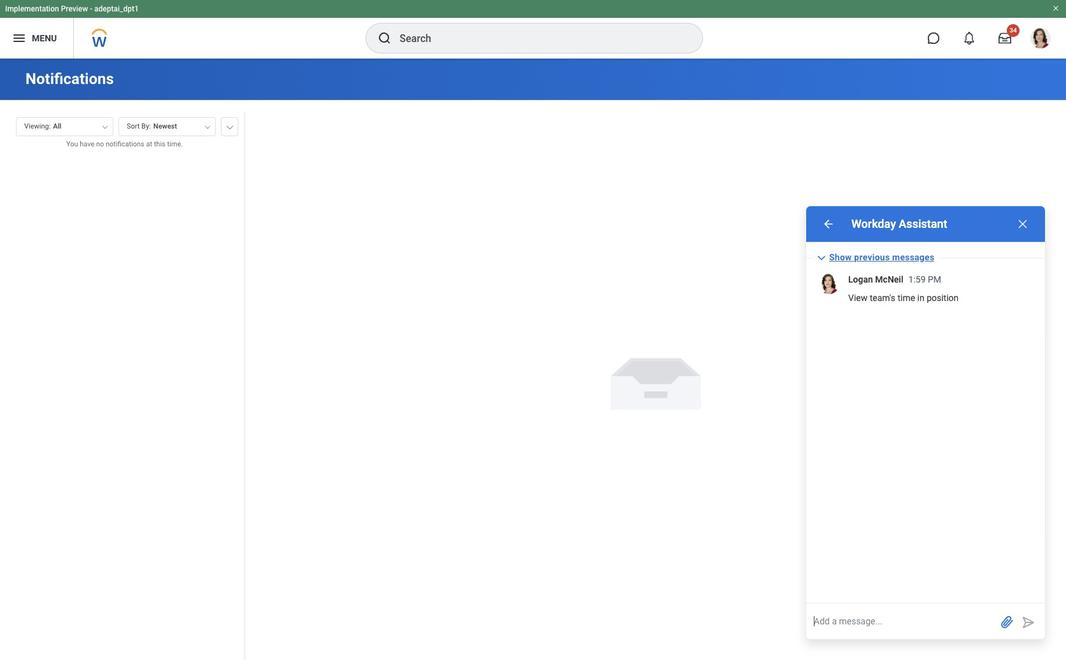 Task type: locate. For each thing, give the bounding box(es) containing it.
application
[[807, 604, 1046, 640]]

tab panel
[[0, 112, 245, 661]]

1:59
[[909, 275, 926, 285]]

notifications large image
[[963, 32, 976, 45]]

x image
[[1017, 218, 1030, 231]]

position
[[927, 293, 959, 303]]

implementation preview -   adeptai_dpt1
[[5, 4, 139, 13]]

this
[[154, 140, 166, 148]]

preview
[[61, 4, 88, 13]]

time.
[[167, 140, 183, 148]]

show previous messages button
[[814, 248, 939, 268]]

newest
[[153, 122, 177, 131]]

logan mcneil 1:59 pm
[[849, 275, 942, 285]]

you
[[66, 140, 78, 148]]

in
[[918, 293, 925, 303]]

sort
[[127, 122, 140, 131]]

34
[[1010, 27, 1017, 34]]

show
[[830, 252, 852, 262]]

chevron down small image
[[814, 250, 830, 266]]

justify image
[[11, 31, 27, 46]]

inbox items list box
[[0, 159, 245, 661]]

by:
[[142, 122, 151, 131]]

upload clip image
[[1000, 615, 1015, 630]]

previous
[[855, 252, 890, 262]]

profile logan mcneil image
[[1031, 28, 1051, 51]]

tab panel containing viewing:
[[0, 112, 245, 661]]

send image
[[1021, 616, 1037, 631]]

all
[[53, 122, 61, 131]]



Task type: vqa. For each thing, say whether or not it's contained in the screenshot.
Employee, press delete to clear value. Option
no



Task type: describe. For each thing, give the bounding box(es) containing it.
menu
[[32, 33, 57, 43]]

close environment banner image
[[1053, 4, 1060, 12]]

at
[[146, 140, 152, 148]]

show previous messages
[[830, 252, 935, 262]]

workday assistant region
[[807, 206, 1046, 640]]

mcneil
[[876, 275, 904, 285]]

messages
[[893, 252, 935, 262]]

viewing: all
[[24, 122, 61, 131]]

viewing:
[[24, 122, 51, 131]]

reading pane region
[[245, 101, 1067, 661]]

assistant
[[899, 217, 948, 231]]

view
[[849, 293, 868, 303]]

34 button
[[991, 24, 1020, 52]]

implementation
[[5, 4, 59, 13]]

no
[[96, 140, 104, 148]]

-
[[90, 4, 92, 13]]

search image
[[377, 31, 392, 46]]

arrow left image
[[823, 218, 835, 231]]

logan
[[849, 275, 873, 285]]

notifications
[[25, 70, 114, 88]]

workday
[[852, 217, 896, 231]]

menu button
[[0, 18, 73, 59]]

adeptai_dpt1
[[94, 4, 139, 13]]

logan mcneil image
[[819, 274, 840, 294]]

Search Workday  search field
[[400, 24, 676, 52]]

notifications main content
[[0, 59, 1067, 661]]

time
[[898, 293, 916, 303]]

pm
[[928, 275, 942, 285]]

notifications
[[106, 140, 144, 148]]

view team's time in position
[[849, 293, 959, 303]]

workday assistant
[[852, 217, 948, 231]]

you have no notifications at this time.
[[66, 140, 183, 148]]

sort by: newest
[[127, 122, 177, 131]]

have
[[80, 140, 94, 148]]

Add a message... text field
[[807, 604, 997, 640]]

team's
[[870, 293, 896, 303]]

more image
[[226, 123, 234, 129]]

inbox large image
[[999, 32, 1012, 45]]

menu banner
[[0, 0, 1067, 59]]

tab panel inside notifications main content
[[0, 112, 245, 661]]



